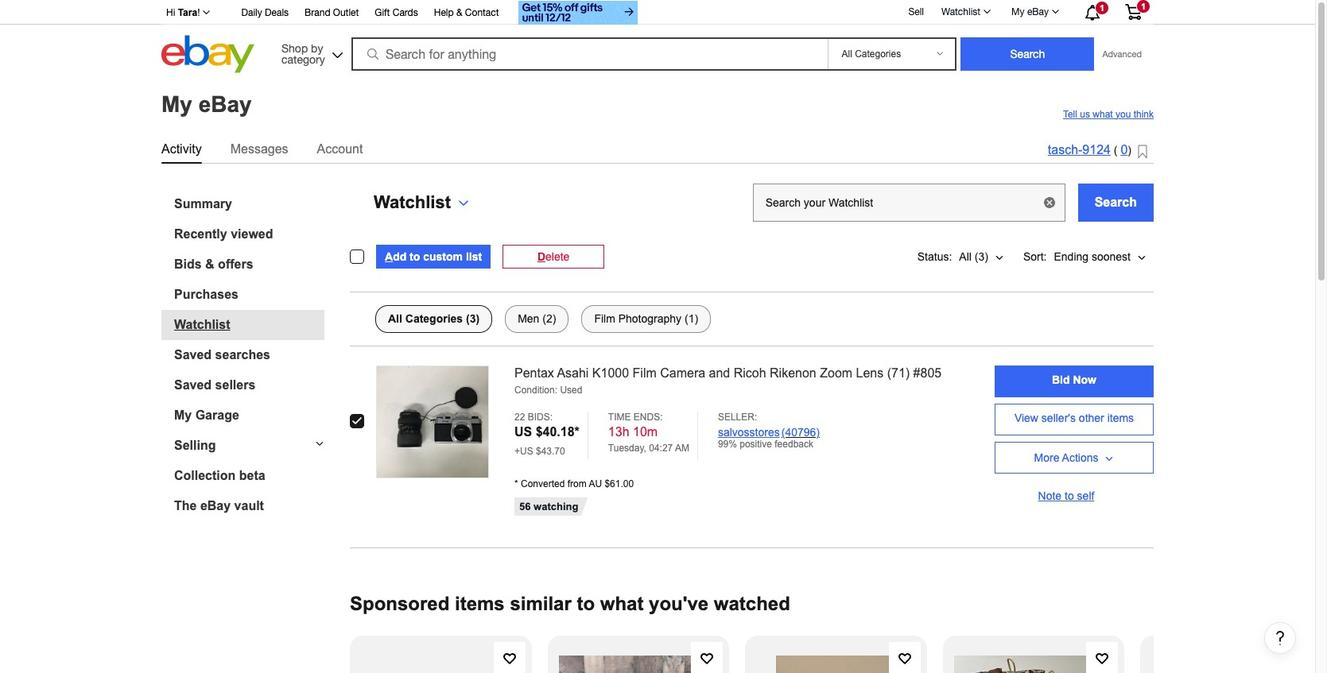 Task type: describe. For each thing, give the bounding box(es) containing it.
my ebay inside main content
[[161, 92, 252, 117]]

watchlist inside dropdown button
[[374, 192, 451, 212]]

time
[[608, 412, 631, 423]]

view seller's other items
[[1015, 412, 1134, 425]]

now
[[1073, 374, 1097, 387]]

& for offers
[[205, 257, 214, 271]]

+us
[[515, 446, 533, 458]]

$61.00
[[605, 479, 634, 490]]

note to self button
[[995, 480, 1154, 512]]

selling button
[[161, 439, 324, 453]]

saved searches link
[[174, 348, 324, 362]]

sell link
[[901, 6, 931, 17]]

shop by category
[[282, 42, 325, 66]]

daily deals
[[241, 7, 289, 18]]

feedback
[[775, 439, 814, 450]]

you've
[[649, 594, 709, 615]]

category
[[282, 53, 325, 66]]

my ebay main content
[[6, 77, 1325, 674]]

ebay for the ebay vault "link" on the left of page
[[200, 499, 231, 513]]

rikenon
[[770, 366, 817, 380]]

searches
[[215, 348, 270, 361]]

lens
[[856, 366, 884, 380]]

56
[[519, 501, 531, 513]]

tara
[[178, 7, 197, 18]]

delete
[[538, 250, 570, 263]]

tasch-
[[1048, 144, 1083, 157]]

sort: ending soonest
[[1023, 250, 1131, 263]]

22
[[515, 412, 525, 423]]

ricoh
[[734, 366, 766, 380]]

1 horizontal spatial what
[[1093, 109, 1113, 120]]

56 watching
[[519, 501, 579, 513]]

1 vertical spatial watchlist link
[[174, 318, 324, 332]]

bids
[[174, 257, 202, 271]]

cards
[[393, 7, 418, 18]]

more
[[1034, 451, 1060, 464]]

advanced
[[1103, 49, 1142, 59]]

zoom
[[820, 366, 853, 380]]

k1000
[[592, 366, 629, 380]]

collection beta link
[[174, 469, 324, 483]]

bid now
[[1052, 374, 1097, 387]]

summary
[[174, 197, 232, 210]]

seller's
[[1042, 412, 1076, 425]]

gift cards
[[375, 7, 418, 18]]

!
[[197, 7, 200, 18]]

2 vertical spatial to
[[577, 594, 595, 615]]

salvosstores link
[[718, 427, 780, 439]]

custom
[[423, 250, 463, 263]]

sponsored items similar to what you've watched
[[350, 594, 790, 615]]

other
[[1079, 412, 1104, 425]]

pentax asahi k1000 film camera and ricoh rikenon zoom lens (71) #805 link
[[515, 365, 965, 382]]

my garage
[[174, 408, 239, 422]]

sellers
[[215, 378, 256, 392]]

saved sellers link
[[174, 378, 324, 392]]

you
[[1116, 109, 1131, 120]]

outlet
[[333, 7, 359, 18]]

0 horizontal spatial watchlist
[[174, 318, 230, 331]]

to for add
[[410, 250, 420, 263]]

am
[[675, 443, 689, 454]]

#805
[[913, 366, 942, 380]]

add
[[385, 250, 407, 263]]

1 vertical spatial ebay
[[199, 92, 252, 117]]

note to self
[[1038, 489, 1095, 502]]

gift cards link
[[375, 5, 418, 22]]

asahi
[[557, 366, 589, 380]]

all
[[959, 250, 972, 263]]

from
[[568, 479, 587, 490]]

brand outlet
[[305, 7, 359, 18]]

1 for 1 link
[[1141, 2, 1146, 11]]

beta
[[239, 469, 265, 482]]

tell us what you think link
[[1063, 109, 1154, 120]]

tell us what you think
[[1063, 109, 1154, 120]]

delete button
[[503, 245, 605, 268]]

au
[[589, 479, 602, 490]]

search
[[1095, 195, 1137, 209]]

sponsored
[[350, 594, 450, 615]]

sell
[[909, 6, 924, 17]]

list
[[466, 250, 482, 263]]

0 link
[[1121, 144, 1128, 157]]

summary link
[[174, 197, 324, 211]]

camera
[[660, 366, 706, 380]]

0 vertical spatial watchlist link
[[933, 2, 998, 21]]

search button
[[1078, 183, 1154, 221]]

view seller's other items link
[[995, 404, 1154, 435]]

bid now link
[[995, 365, 1154, 397]]

04:27
[[649, 443, 673, 454]]

0 horizontal spatial items
[[455, 594, 505, 615]]

ending soonest button
[[1047, 241, 1154, 272]]

pentax
[[515, 366, 554, 380]]

saved for saved sellers
[[174, 378, 212, 392]]

the
[[174, 499, 197, 513]]

the ebay vault
[[174, 499, 264, 513]]

recently viewed
[[174, 227, 273, 241]]



Task type: vqa. For each thing, say whether or not it's contained in the screenshot.
with
no



Task type: locate. For each thing, give the bounding box(es) containing it.
my garage link
[[174, 408, 324, 423]]

us
[[1080, 109, 1090, 120]]

1
[[1141, 2, 1146, 11], [1100, 3, 1105, 13]]

0 vertical spatial my ebay
[[1012, 6, 1049, 17]]

& right bids
[[205, 257, 214, 271]]

2 saved from the top
[[174, 378, 212, 392]]

(71)
[[887, 366, 910, 380]]

0 vertical spatial saved
[[174, 348, 212, 361]]

0 vertical spatial my
[[1012, 6, 1025, 17]]

salvosstores
[[718, 427, 780, 439]]

purchases link
[[174, 287, 324, 302]]

1 vertical spatial items
[[455, 594, 505, 615]]

saved up saved sellers on the left
[[174, 348, 212, 361]]

help
[[434, 7, 454, 18]]

viewed
[[231, 227, 273, 241]]

2 vertical spatial watchlist
[[174, 318, 230, 331]]

similar
[[510, 594, 572, 615]]

status: all (3)
[[918, 250, 988, 263]]

positive
[[740, 439, 772, 450]]

shop by category banner
[[157, 0, 1154, 77]]

0 vertical spatial ebay
[[1027, 6, 1049, 17]]

watchlist right "sell" link
[[942, 6, 981, 17]]

0 vertical spatial what
[[1093, 109, 1113, 120]]

1 horizontal spatial watchlist
[[374, 192, 451, 212]]

2 vertical spatial my
[[174, 408, 192, 422]]

None text field
[[753, 183, 1065, 221]]

my ebay left 1 dropdown button
[[1012, 6, 1049, 17]]

& right 'help'
[[456, 7, 462, 18]]

saved inside saved searches link
[[174, 348, 212, 361]]

to for note
[[1065, 489, 1074, 502]]

gift
[[375, 7, 390, 18]]

& inside my ebay main content
[[205, 257, 214, 271]]

1 vertical spatial watchlist
[[374, 192, 451, 212]]

none text field inside my ebay main content
[[753, 183, 1065, 221]]

collection beta
[[174, 469, 265, 482]]

0 horizontal spatial what
[[600, 594, 644, 615]]

items left the similar
[[455, 594, 505, 615]]

add to custom list button
[[376, 245, 491, 268]]

1 vertical spatial what
[[600, 594, 644, 615]]

1 vertical spatial my ebay
[[161, 92, 252, 117]]

what right us
[[1093, 109, 1113, 120]]

1 link
[[1116, 0, 1152, 23]]

1 button
[[1071, 1, 1113, 23]]

watchlist link up saved searches link at the left bottom of the page
[[174, 318, 324, 332]]

the ebay vault link
[[174, 499, 324, 513]]

1 horizontal spatial to
[[577, 594, 595, 615]]

(3)
[[975, 250, 988, 263]]

sort:
[[1023, 250, 1047, 263]]

messages
[[230, 142, 288, 155]]

saved searches
[[174, 348, 270, 361]]

none submit inside "shop by category" banner
[[961, 37, 1095, 71]]

to right add
[[410, 250, 420, 263]]

tasch-9124 link
[[1048, 144, 1111, 157]]

ebay
[[1027, 6, 1049, 17], [199, 92, 252, 117], [200, 499, 231, 513]]

us
[[515, 426, 532, 439]]

bid
[[1052, 374, 1070, 387]]

0 horizontal spatial 1
[[1100, 3, 1105, 13]]

seller: salvosstores (40796) 99% positive feedback
[[718, 412, 820, 450]]

my left 1 dropdown button
[[1012, 6, 1025, 17]]

time ends: 13h 10m tuesday, 04:27 am
[[608, 412, 689, 454]]

ebay up messages
[[199, 92, 252, 117]]

99%
[[718, 439, 737, 450]]

to inside button
[[410, 250, 420, 263]]

messages link
[[230, 139, 288, 159]]

1 saved from the top
[[174, 348, 212, 361]]

& inside account navigation
[[456, 7, 462, 18]]

advanced link
[[1095, 38, 1150, 70]]

ebay inside account navigation
[[1027, 6, 1049, 17]]

watchlist inside account navigation
[[942, 6, 981, 17]]

1 horizontal spatial watchlist link
[[933, 2, 998, 21]]

ebay right the
[[200, 499, 231, 513]]

more actions
[[1034, 451, 1099, 464]]

to inside 'button'
[[1065, 489, 1074, 502]]

0 vertical spatial items
[[1108, 412, 1134, 425]]

items right other
[[1108, 412, 1134, 425]]

film
[[633, 366, 657, 380]]

1 vertical spatial to
[[1065, 489, 1074, 502]]

&
[[456, 7, 462, 18], [205, 257, 214, 271]]

1 horizontal spatial my ebay
[[1012, 6, 1049, 17]]

* converted from au $61.00
[[515, 479, 634, 490]]

account link
[[317, 139, 363, 159]]

2 horizontal spatial to
[[1065, 489, 1074, 502]]

get an extra 15% off image
[[518, 1, 637, 25]]

my for my ebay link
[[1012, 6, 1025, 17]]

soonest
[[1092, 250, 1131, 263]]

1 vertical spatial saved
[[174, 378, 212, 392]]

think
[[1134, 109, 1154, 120]]

vault
[[234, 499, 264, 513]]

my for the my garage link
[[174, 408, 192, 422]]

13h
[[608, 426, 630, 439]]

1 vertical spatial &
[[205, 257, 214, 271]]

my up activity
[[161, 92, 192, 117]]

1 right 1 dropdown button
[[1141, 2, 1146, 11]]

watchlist up add
[[374, 192, 451, 212]]

selling
[[174, 439, 216, 452]]

offers
[[218, 257, 253, 271]]

account navigation
[[157, 0, 1154, 27]]

to right the similar
[[577, 594, 595, 615]]

1 horizontal spatial &
[[456, 7, 462, 18]]

what
[[1093, 109, 1113, 120], [600, 594, 644, 615]]

by
[[311, 42, 323, 54]]

self
[[1077, 489, 1095, 502]]

0 vertical spatial &
[[456, 7, 462, 18]]

0
[[1121, 144, 1128, 157]]

1 horizontal spatial 1
[[1141, 2, 1146, 11]]

Search for anything text field
[[354, 39, 825, 69]]

tasch-9124 ( 0 )
[[1048, 144, 1132, 157]]

and
[[709, 366, 730, 380]]

saved up my garage on the left bottom of page
[[174, 378, 212, 392]]

brand
[[305, 7, 330, 18]]

to
[[410, 250, 420, 263], [1065, 489, 1074, 502], [577, 594, 595, 615]]

pentax asahi k1000 film camera and ricoh rikenon zoom lens (71) #805 image
[[377, 366, 488, 478]]

to left self
[[1065, 489, 1074, 502]]

help, opens dialogs image
[[1272, 631, 1288, 647]]

None submit
[[961, 37, 1095, 71]]

ebay for my ebay link
[[1027, 6, 1049, 17]]

ebay left 1 dropdown button
[[1027, 6, 1049, 17]]

*
[[515, 479, 518, 490]]

9124
[[1083, 144, 1111, 157]]

brand outlet link
[[305, 5, 359, 22]]

more actions button
[[995, 442, 1154, 474]]

tell
[[1063, 109, 1078, 120]]

(
[[1114, 144, 1118, 157]]

bids:
[[528, 412, 553, 423]]

22 bids: us $40.18* +us $43.70
[[515, 412, 580, 458]]

my ebay
[[1012, 6, 1049, 17], [161, 92, 252, 117]]

watched
[[714, 594, 790, 615]]

0 vertical spatial to
[[410, 250, 420, 263]]

shop by category button
[[274, 35, 346, 70]]

1 vertical spatial my
[[161, 92, 192, 117]]

my up selling
[[174, 408, 192, 422]]

recently
[[174, 227, 227, 241]]

(40796)
[[782, 427, 820, 439]]

tuesday,
[[608, 443, 646, 454]]

my inside account navigation
[[1012, 6, 1025, 17]]

)
[[1128, 144, 1132, 157]]

add to custom list
[[385, 250, 482, 263]]

make this page your my ebay homepage image
[[1138, 144, 1148, 159]]

0 horizontal spatial to
[[410, 250, 420, 263]]

hi
[[166, 7, 175, 18]]

bids & offers link
[[174, 257, 324, 272]]

watchlist down purchases
[[174, 318, 230, 331]]

& for contact
[[456, 7, 462, 18]]

collection
[[174, 469, 236, 482]]

saved for saved searches
[[174, 348, 212, 361]]

saved inside "saved sellers" link
[[174, 378, 212, 392]]

my ebay up activity
[[161, 92, 252, 117]]

2 horizontal spatial watchlist
[[942, 6, 981, 17]]

my ebay link
[[1003, 2, 1066, 21]]

watchlist link right "sell" link
[[933, 2, 998, 21]]

garage
[[195, 408, 239, 422]]

0 vertical spatial watchlist
[[942, 6, 981, 17]]

0 horizontal spatial watchlist link
[[174, 318, 324, 332]]

2 vertical spatial ebay
[[200, 499, 231, 513]]

ending
[[1054, 250, 1089, 263]]

ebay inside "link"
[[200, 499, 231, 513]]

1 for 1 dropdown button
[[1100, 3, 1105, 13]]

1 horizontal spatial items
[[1108, 412, 1134, 425]]

1 left 1 link
[[1100, 3, 1105, 13]]

what left you've
[[600, 594, 644, 615]]

my ebay inside account navigation
[[1012, 6, 1049, 17]]

(40796) link
[[782, 427, 820, 439]]

1 inside dropdown button
[[1100, 3, 1105, 13]]

shop
[[282, 42, 308, 54]]

hi tara !
[[166, 7, 200, 18]]

0 horizontal spatial my ebay
[[161, 92, 252, 117]]

recently viewed link
[[174, 227, 324, 241]]

0 horizontal spatial &
[[205, 257, 214, 271]]



